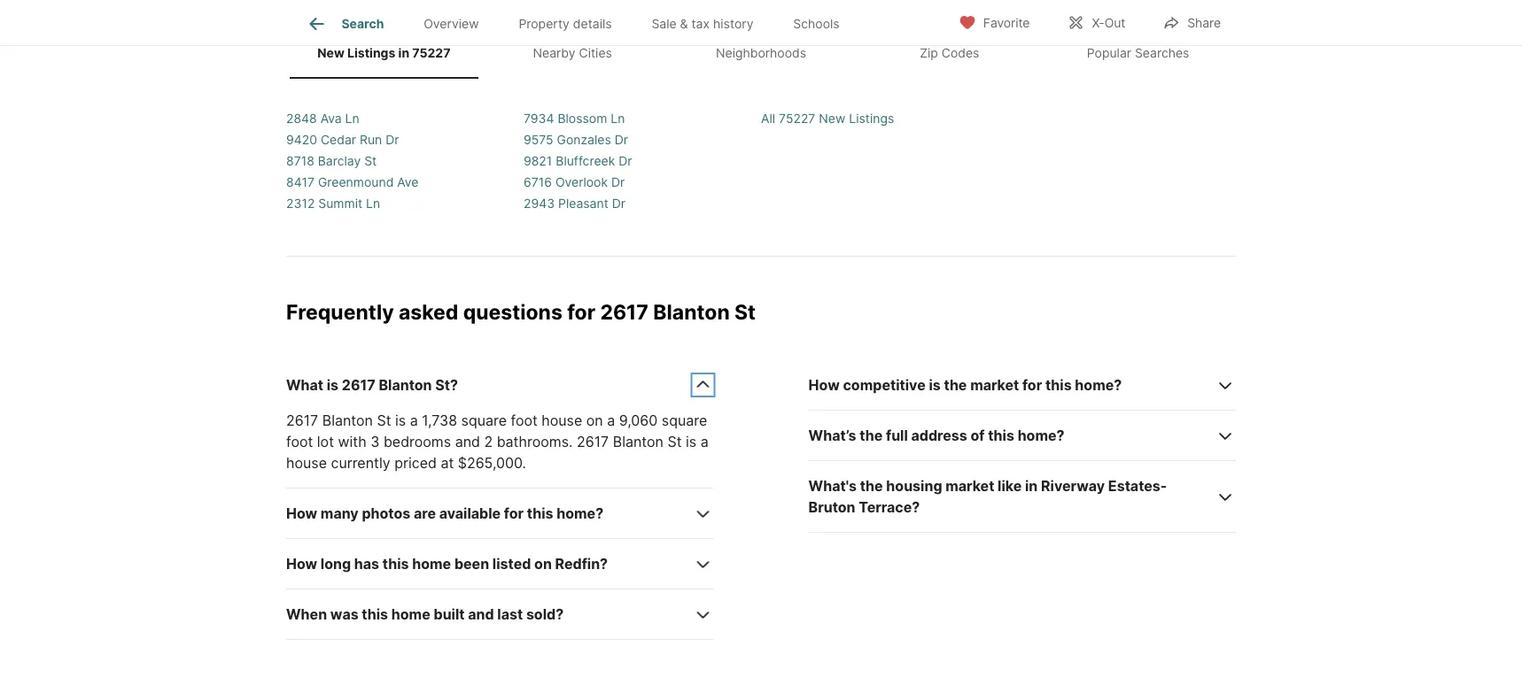Task type: locate. For each thing, give the bounding box(es) containing it.
0 vertical spatial new
[[318, 46, 345, 61]]

9821
[[524, 154, 552, 169]]

a
[[410, 413, 418, 430], [607, 413, 615, 430], [701, 434, 709, 451]]

in inside tab
[[398, 46, 410, 61]]

tab list containing new listings in 75227
[[286, 28, 1236, 79]]

ln
[[345, 111, 359, 126], [611, 111, 625, 126], [366, 196, 380, 211]]

0 horizontal spatial home?
[[557, 506, 604, 523]]

1 vertical spatial for
[[1023, 377, 1042, 394]]

0 vertical spatial 75227
[[412, 46, 451, 61]]

1 horizontal spatial listings
[[849, 111, 894, 126]]

2 horizontal spatial ln
[[611, 111, 625, 126]]

1 vertical spatial market
[[946, 478, 995, 496]]

1 horizontal spatial foot
[[511, 413, 538, 430]]

2 tab list from the top
[[286, 28, 1236, 79]]

75227
[[412, 46, 451, 61], [779, 111, 816, 126]]

square
[[461, 413, 507, 430], [662, 413, 707, 430]]

ln for 2848 ava ln
[[345, 111, 359, 126]]

overview
[[424, 16, 479, 31]]

6716
[[524, 175, 552, 190]]

1 horizontal spatial ln
[[366, 196, 380, 211]]

0 horizontal spatial listings
[[347, 46, 396, 61]]

for for how competitive is the market for this home?
[[1023, 377, 1042, 394]]

house
[[542, 413, 583, 430], [286, 455, 327, 472]]

home left "been"
[[412, 556, 451, 573]]

1 vertical spatial and
[[468, 607, 494, 624]]

0 horizontal spatial in
[[398, 46, 410, 61]]

2 square from the left
[[662, 413, 707, 430]]

1 horizontal spatial house
[[542, 413, 583, 430]]

0 vertical spatial on
[[586, 413, 603, 430]]

for inside dropdown button
[[1023, 377, 1042, 394]]

how for how long has this home been listed on redfin?
[[286, 556, 317, 573]]

0 vertical spatial the
[[944, 377, 967, 394]]

in down the overview tab
[[398, 46, 410, 61]]

is inside 2617 blanton st is a 1,738 square foot house on a 9,060 square foot lot with 3 bedrooms and 2 bathrooms.
[[395, 413, 406, 430]]

and left 2
[[455, 434, 480, 451]]

market up the of
[[971, 377, 1019, 394]]

on right listed at the bottom left of the page
[[534, 556, 552, 573]]

st for 2617 blanton st is a 1,738 square foot house on a 9,060 square foot lot with 3 bedrooms and 2 bathrooms.
[[377, 413, 391, 430]]

1 vertical spatial 75227
[[779, 111, 816, 126]]

0 horizontal spatial ln
[[345, 111, 359, 126]]

dr for 9575 gonzales dr
[[615, 132, 628, 147]]

2 horizontal spatial a
[[701, 434, 709, 451]]

a inside 2617 blanton st is a house currently priced at $265,000.
[[701, 434, 709, 451]]

1 horizontal spatial new
[[819, 111, 846, 126]]

2 vertical spatial home?
[[557, 506, 604, 523]]

house down lot
[[286, 455, 327, 472]]

is inside what is 2617 blanton st? dropdown button
[[327, 377, 339, 394]]

1 tab list from the top
[[286, 0, 874, 45]]

what is 2617 blanton st? button
[[286, 361, 714, 411]]

how inside "how competitive is the market for this home?" dropdown button
[[809, 377, 840, 394]]

cedar
[[321, 132, 356, 147]]

1 vertical spatial in
[[1025, 478, 1038, 496]]

the up terrace?
[[860, 478, 883, 496]]

how many photos are available for this home?
[[286, 506, 604, 523]]

home inside "when was this home built and last sold?" dropdown button
[[392, 607, 430, 624]]

in right the like
[[1025, 478, 1038, 496]]

what's the housing market like in riverway estates- bruton terrace?
[[809, 478, 1167, 517]]

the left full
[[860, 428, 883, 445]]

greenmound
[[318, 175, 394, 190]]

tab list
[[286, 0, 874, 45], [286, 28, 1236, 79]]

2617 blanton st is a 1,738 square foot house on a 9,060 square foot lot with 3 bedrooms and 2 bathrooms.
[[286, 413, 707, 451]]

0 vertical spatial listings
[[347, 46, 396, 61]]

this up listed at the bottom left of the page
[[527, 506, 553, 523]]

the inside dropdown button
[[944, 377, 967, 394]]

currently
[[331, 455, 391, 472]]

ln right blossom
[[611, 111, 625, 126]]

1 horizontal spatial home?
[[1018, 428, 1065, 445]]

square right the "9,060"
[[662, 413, 707, 430]]

ln for 7934 blossom ln
[[611, 111, 625, 126]]

this inside "when was this home built and last sold?" dropdown button
[[362, 607, 388, 624]]

neighborhoods
[[716, 46, 806, 61]]

9575 gonzales dr
[[524, 132, 628, 147]]

priced
[[395, 455, 437, 472]]

0 vertical spatial for
[[567, 300, 596, 325]]

new listings in 75227 tab
[[290, 32, 478, 76]]

nearby cities
[[533, 46, 612, 61]]

this inside how many photos are available for this home? dropdown button
[[527, 506, 553, 523]]

0 vertical spatial in
[[398, 46, 410, 61]]

2 horizontal spatial home?
[[1075, 377, 1122, 394]]

all 75227 new listings link
[[761, 111, 894, 126]]

what is 2617 blanton st?
[[286, 377, 458, 394]]

in
[[398, 46, 410, 61], [1025, 478, 1038, 496]]

8417
[[286, 175, 315, 190]]

this right the of
[[988, 428, 1015, 445]]

estates-
[[1109, 478, 1167, 496]]

2943 pleasant dr
[[524, 196, 626, 211]]

codes
[[942, 46, 980, 61]]

and
[[455, 434, 480, 451], [468, 607, 494, 624]]

how inside "dropdown button"
[[286, 556, 317, 573]]

dr right the gonzales
[[615, 132, 628, 147]]

ave
[[397, 175, 419, 190]]

st inside 2617 blanton st is a house currently priced at $265,000.
[[668, 434, 682, 451]]

2943
[[524, 196, 555, 211]]

dr for 9821 bluffcreek dr
[[619, 154, 632, 169]]

nearby cities tab
[[478, 32, 667, 76]]

dr for 2943 pleasant dr
[[612, 196, 626, 211]]

home? inside dropdown button
[[1075, 377, 1122, 394]]

this up what's the full address of this home? dropdown button
[[1046, 377, 1072, 394]]

foot left lot
[[286, 434, 313, 451]]

x-out
[[1092, 16, 1126, 31]]

heading
[[286, 0, 1236, 28]]

this right has
[[383, 556, 409, 573]]

75227 inside "new listings in 75227" tab
[[412, 46, 451, 61]]

asked
[[399, 300, 459, 325]]

summit
[[318, 196, 363, 211]]

0 vertical spatial how
[[809, 377, 840, 394]]

&
[[680, 16, 688, 31]]

bruton
[[809, 499, 856, 517]]

8417 greenmound ave link
[[286, 175, 419, 190]]

0 vertical spatial house
[[542, 413, 583, 430]]

2
[[484, 434, 493, 451]]

1 horizontal spatial square
[[662, 413, 707, 430]]

and left 'last'
[[468, 607, 494, 624]]

this right was at the bottom left
[[362, 607, 388, 624]]

1 horizontal spatial 75227
[[779, 111, 816, 126]]

blanton
[[653, 300, 730, 325], [379, 377, 432, 394], [322, 413, 373, 430], [613, 434, 664, 451]]

and inside dropdown button
[[468, 607, 494, 624]]

1 horizontal spatial on
[[586, 413, 603, 430]]

2848
[[286, 111, 317, 126]]

blossom
[[558, 111, 607, 126]]

dr right pleasant
[[612, 196, 626, 211]]

home? for how many photos are available for this home?
[[557, 506, 604, 523]]

foot up bathrooms.
[[511, 413, 538, 430]]

of
[[971, 428, 985, 445]]

listed
[[493, 556, 531, 573]]

1 vertical spatial on
[[534, 556, 552, 573]]

2 vertical spatial the
[[860, 478, 883, 496]]

ln for 2312 summit ln
[[366, 196, 380, 211]]

how for how competitive is the market for this home?
[[809, 377, 840, 394]]

when
[[286, 607, 327, 624]]

share button
[[1148, 4, 1236, 40]]

for right "questions"
[[567, 300, 596, 325]]

st for 2617 blanton st is a house currently priced at $265,000.
[[668, 434, 682, 451]]

for inside dropdown button
[[504, 506, 524, 523]]

on inside 2617 blanton st is a 1,738 square foot house on a 9,060 square foot lot with 3 bedrooms and 2 bathrooms.
[[586, 413, 603, 430]]

this
[[1046, 377, 1072, 394], [988, 428, 1015, 445], [527, 506, 553, 523], [383, 556, 409, 573], [362, 607, 388, 624]]

1 horizontal spatial in
[[1025, 478, 1038, 496]]

0 horizontal spatial new
[[318, 46, 345, 61]]

1 vertical spatial home?
[[1018, 428, 1065, 445]]

0 horizontal spatial 75227
[[412, 46, 451, 61]]

what's the full address of this home?
[[809, 428, 1065, 445]]

st
[[364, 154, 377, 169], [735, 300, 756, 325], [377, 413, 391, 430], [668, 434, 682, 451]]

bathrooms.
[[497, 434, 573, 451]]

0 vertical spatial and
[[455, 434, 480, 451]]

what's
[[809, 478, 857, 496]]

new right "all" at the top of page
[[819, 111, 846, 126]]

0 vertical spatial home?
[[1075, 377, 1122, 394]]

search link
[[306, 13, 384, 35]]

gonzales
[[557, 132, 611, 147]]

what
[[286, 377, 324, 394]]

market left the like
[[946, 478, 995, 496]]

the inside the what's the housing market like in riverway estates- bruton terrace?
[[860, 478, 883, 496]]

7934 blossom ln
[[524, 111, 625, 126]]

the up address on the right of the page
[[944, 377, 967, 394]]

2617 inside 2617 blanton st is a 1,738 square foot house on a 9,060 square foot lot with 3 bedrooms and 2 bathrooms.
[[286, 413, 318, 430]]

dr right overlook
[[611, 175, 625, 190]]

8718 barclay st
[[286, 154, 377, 169]]

1 vertical spatial new
[[819, 111, 846, 126]]

on left the "9,060"
[[586, 413, 603, 430]]

how many photos are available for this home? button
[[286, 490, 714, 540]]

ln right ava
[[345, 111, 359, 126]]

redfin?
[[555, 556, 608, 573]]

2 vertical spatial for
[[504, 506, 524, 523]]

new inside "new listings in 75227" tab
[[318, 46, 345, 61]]

has
[[354, 556, 379, 573]]

what's
[[809, 428, 857, 445]]

tab list containing search
[[286, 0, 874, 45]]

long
[[321, 556, 351, 573]]

with
[[338, 434, 367, 451]]

9420 cedar run dr link
[[286, 132, 399, 147]]

share
[[1188, 16, 1221, 31]]

0 vertical spatial home
[[412, 556, 451, 573]]

this inside "how competitive is the market for this home?" dropdown button
[[1046, 377, 1072, 394]]

home?
[[1075, 377, 1122, 394], [1018, 428, 1065, 445], [557, 506, 604, 523]]

sale & tax history
[[652, 16, 754, 31]]

square up 2
[[461, 413, 507, 430]]

ln down greenmound at the left of the page
[[366, 196, 380, 211]]

the for full
[[860, 428, 883, 445]]

how up what's
[[809, 377, 840, 394]]

75227 right "all" at the top of page
[[779, 111, 816, 126]]

0 horizontal spatial foot
[[286, 434, 313, 451]]

1,738
[[422, 413, 457, 430]]

for right available
[[504, 506, 524, 523]]

1 vertical spatial how
[[286, 506, 317, 523]]

0 horizontal spatial for
[[504, 506, 524, 523]]

0 horizontal spatial a
[[410, 413, 418, 430]]

2 vertical spatial how
[[286, 556, 317, 573]]

2617 blanton st is a house currently priced at $265,000.
[[286, 434, 709, 472]]

st inside 2617 blanton st is a 1,738 square foot house on a 9,060 square foot lot with 3 bedrooms and 2 bathrooms.
[[377, 413, 391, 430]]

1 vertical spatial home
[[392, 607, 430, 624]]

home left built
[[392, 607, 430, 624]]

6716 overlook dr
[[524, 175, 625, 190]]

questions
[[463, 300, 563, 325]]

house up bathrooms.
[[542, 413, 583, 430]]

tax
[[692, 16, 710, 31]]

2 horizontal spatial for
[[1023, 377, 1042, 394]]

how left many on the bottom of the page
[[286, 506, 317, 523]]

dr right run
[[386, 132, 399, 147]]

out
[[1105, 16, 1126, 31]]

home inside the how long has this home been listed on redfin? "dropdown button"
[[412, 556, 451, 573]]

is
[[327, 377, 339, 394], [929, 377, 941, 394], [395, 413, 406, 430], [686, 434, 697, 451]]

for
[[567, 300, 596, 325], [1023, 377, 1042, 394], [504, 506, 524, 523]]

0 vertical spatial market
[[971, 377, 1019, 394]]

how inside how many photos are available for this home? dropdown button
[[286, 506, 317, 523]]

1 vertical spatial the
[[860, 428, 883, 445]]

zip codes
[[920, 46, 980, 61]]

new down "search" link
[[318, 46, 345, 61]]

0 horizontal spatial square
[[461, 413, 507, 430]]

2617 inside 2617 blanton st is a house currently priced at $265,000.
[[577, 434, 609, 451]]

8718
[[286, 154, 314, 169]]

popular searches
[[1087, 46, 1190, 61]]

for up what's the full address of this home? dropdown button
[[1023, 377, 1042, 394]]

0 horizontal spatial on
[[534, 556, 552, 573]]

how left long
[[286, 556, 317, 573]]

blanton inside 2617 blanton st is a house currently priced at $265,000.
[[613, 434, 664, 451]]

0 horizontal spatial house
[[286, 455, 327, 472]]

1 vertical spatial house
[[286, 455, 327, 472]]

dr right bluffcreek
[[619, 154, 632, 169]]

75227 down the overview tab
[[412, 46, 451, 61]]



Task type: describe. For each thing, give the bounding box(es) containing it.
this inside the how long has this home been listed on redfin? "dropdown button"
[[383, 556, 409, 573]]

neighborhoods tab
[[667, 32, 856, 76]]

competitive
[[843, 377, 926, 394]]

frequently asked questions for 2617 blanton st
[[286, 300, 756, 325]]

st for 8718 barclay st
[[364, 154, 377, 169]]

1 vertical spatial foot
[[286, 434, 313, 451]]

is inside 2617 blanton st is a house currently priced at $265,000.
[[686, 434, 697, 451]]

when was this home built and last sold?
[[286, 607, 564, 624]]

many
[[321, 506, 359, 523]]

last
[[497, 607, 523, 624]]

9420
[[286, 132, 317, 147]]

nearby
[[533, 46, 576, 61]]

1 vertical spatial listings
[[849, 111, 894, 126]]

sold?
[[526, 607, 564, 624]]

1 horizontal spatial a
[[607, 413, 615, 430]]

2943 pleasant dr link
[[524, 196, 626, 211]]

9420 cedar run dr
[[286, 132, 399, 147]]

zip codes tab
[[856, 32, 1044, 76]]

1 horizontal spatial for
[[567, 300, 596, 325]]

2312
[[286, 196, 315, 211]]

cities
[[579, 46, 612, 61]]

schools
[[793, 16, 840, 31]]

lot
[[317, 434, 334, 451]]

is inside "how competitive is the market for this home?" dropdown button
[[929, 377, 941, 394]]

address
[[911, 428, 968, 445]]

9575
[[524, 132, 554, 147]]

market inside the what's the housing market like in riverway estates- bruton terrace?
[[946, 478, 995, 496]]

2312 summit ln
[[286, 196, 380, 211]]

for for how many photos are available for this home?
[[504, 506, 524, 523]]

house inside 2617 blanton st is a 1,738 square foot house on a 9,060 square foot lot with 3 bedrooms and 2 bathrooms.
[[542, 413, 583, 430]]

are
[[414, 506, 436, 523]]

favorite
[[984, 16, 1030, 31]]

what's the full address of this home? button
[[809, 412, 1236, 462]]

run
[[360, 132, 382, 147]]

0 vertical spatial foot
[[511, 413, 538, 430]]

listings inside tab
[[347, 46, 396, 61]]

pleasant
[[558, 196, 609, 211]]

popular searches tab
[[1044, 32, 1233, 76]]

zip
[[920, 46, 938, 61]]

available
[[439, 506, 501, 523]]

history
[[713, 16, 754, 31]]

a for 2617 blanton st is a 1,738 square foot house on a 9,060 square foot lot with 3 bedrooms and 2 bathrooms.
[[410, 413, 418, 430]]

overview tab
[[404, 3, 499, 45]]

riverway
[[1041, 478, 1105, 496]]

been
[[455, 556, 489, 573]]

and inside 2617 blanton st is a 1,738 square foot house on a 9,060 square foot lot with 3 bedrooms and 2 bathrooms.
[[455, 434, 480, 451]]

house inside 2617 blanton st is a house currently priced at $265,000.
[[286, 455, 327, 472]]

new listings in 75227
[[318, 46, 451, 61]]

$265,000.
[[458, 455, 526, 472]]

1 square from the left
[[461, 413, 507, 430]]

x-
[[1092, 16, 1105, 31]]

home? for how competitive is the market for this home?
[[1075, 377, 1122, 394]]

2848 ava ln link
[[286, 111, 359, 126]]

barclay
[[318, 154, 361, 169]]

all 75227 new listings
[[761, 111, 894, 126]]

searches
[[1135, 46, 1190, 61]]

3
[[371, 434, 380, 451]]

photos
[[362, 506, 411, 523]]

on inside the how long has this home been listed on redfin? "dropdown button"
[[534, 556, 552, 573]]

2312 summit ln link
[[286, 196, 380, 211]]

blanton inside 2617 blanton st is a 1,738 square foot house on a 9,060 square foot lot with 3 bedrooms and 2 bathrooms.
[[322, 413, 373, 430]]

a for 2617 blanton st is a house currently priced at $265,000.
[[701, 434, 709, 451]]

how for how many photos are available for this home?
[[286, 506, 317, 523]]

dr for 6716 overlook dr
[[611, 175, 625, 190]]

overlook
[[556, 175, 608, 190]]

8417 greenmound ave
[[286, 175, 419, 190]]

7934 blossom ln link
[[524, 111, 625, 126]]

the for housing
[[860, 478, 883, 496]]

popular
[[1087, 46, 1132, 61]]

all
[[761, 111, 776, 126]]

full
[[886, 428, 908, 445]]

9575 gonzales dr link
[[524, 132, 628, 147]]

property details tab
[[499, 3, 632, 45]]

in inside the what's the housing market like in riverway estates- bruton terrace?
[[1025, 478, 1038, 496]]

st?
[[435, 377, 458, 394]]

favorite button
[[944, 4, 1045, 40]]

blanton inside dropdown button
[[379, 377, 432, 394]]

what's the housing market like in riverway estates- bruton terrace? button
[[809, 462, 1236, 534]]

how long has this home been listed on redfin?
[[286, 556, 608, 573]]

at
[[441, 455, 454, 472]]

market inside dropdown button
[[971, 377, 1019, 394]]

property details
[[519, 16, 612, 31]]

7934
[[524, 111, 554, 126]]

search
[[342, 16, 384, 31]]

like
[[998, 478, 1022, 496]]

housing
[[887, 478, 943, 496]]

how long has this home been listed on redfin? button
[[286, 540, 714, 591]]

how competitive is the market for this home? button
[[809, 361, 1236, 412]]

was
[[330, 607, 359, 624]]

bluffcreek
[[556, 154, 615, 169]]

sale & tax history tab
[[632, 3, 774, 45]]

when was this home built and last sold? button
[[286, 591, 714, 641]]

2617 inside dropdown button
[[342, 377, 376, 394]]

this inside what's the full address of this home? dropdown button
[[988, 428, 1015, 445]]

9,060
[[619, 413, 658, 430]]

ava
[[321, 111, 342, 126]]

details
[[573, 16, 612, 31]]

schools tab
[[774, 3, 860, 45]]



Task type: vqa. For each thing, say whether or not it's contained in the screenshot.
"this" in the When was this home built and last sold? dropdown button
yes



